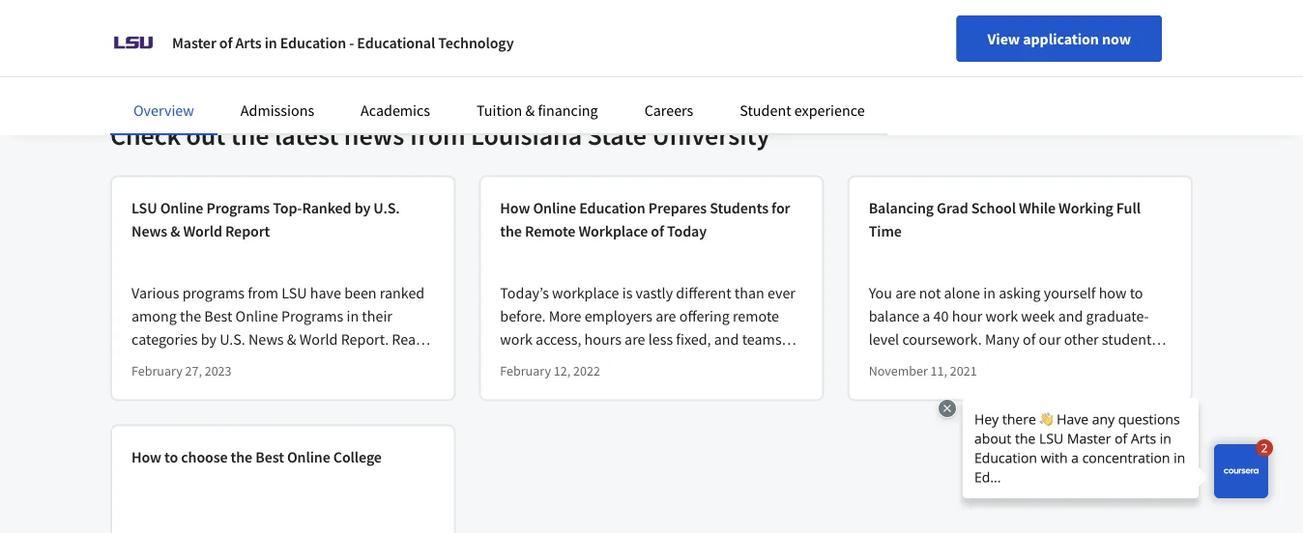 Task type: locate. For each thing, give the bounding box(es) containing it.
vastly
[[636, 284, 673, 303]]

0 vertical spatial programs
[[206, 199, 270, 218]]

2 horizontal spatial of
[[1023, 330, 1036, 350]]

of left the today
[[651, 222, 664, 241]]

0 horizontal spatial u.s.
[[220, 330, 245, 350]]

to right how
[[1130, 284, 1144, 303]]

education up 'workplace'
[[580, 199, 646, 218]]

0 horizontal spatial february
[[132, 362, 182, 380]]

hours
[[585, 330, 622, 350]]

the inside various programs from lsu have been ranked among the best online programs in their categories by u.s. news & world report. read about them here!
[[180, 307, 201, 326]]

2 vertical spatial &
[[287, 330, 296, 350]]

is down members
[[762, 377, 772, 396]]

november 11, 2021
[[869, 362, 977, 380]]

by right ranked
[[355, 199, 371, 218]]

tuition & financing
[[477, 101, 598, 120]]

0 horizontal spatial education
[[280, 33, 346, 52]]

1 horizontal spatial u.s.
[[374, 199, 400, 218]]

how to choose the best online college
[[132, 448, 382, 468]]

are
[[896, 284, 916, 303], [656, 307, 677, 326], [625, 330, 646, 350]]

the down graduate
[[1002, 400, 1023, 419]]

1 horizontal spatial by
[[355, 199, 371, 218]]

the down the programs
[[180, 307, 201, 326]]

teams
[[742, 330, 782, 350]]

2 february from the left
[[500, 362, 551, 380]]

0 horizontal spatial have
[[310, 284, 341, 303]]

0 horizontal spatial are
[[625, 330, 646, 350]]

a up using
[[965, 377, 973, 396]]

2 horizontal spatial are
[[896, 284, 916, 303]]

workplace
[[552, 284, 620, 303]]

1 vertical spatial education
[[580, 199, 646, 218]]

february 12, 2022
[[500, 362, 600, 380]]

same
[[956, 353, 990, 373], [894, 400, 928, 419]]

1 horizontal spatial lsu
[[282, 284, 307, 303]]

employers
[[585, 307, 653, 326]]

lsu inside various programs from lsu have been ranked among the best online programs in their categories by u.s. news & world report. read about them here!
[[282, 284, 307, 303]]

online left college
[[287, 448, 330, 468]]

have left been
[[310, 284, 341, 303]]

1 vertical spatial best
[[256, 448, 284, 468]]

work down members
[[726, 377, 758, 396]]

are inside you are not alone in asking yourself how to balance a 40 hour work week and graduate- level coursework. many of our other students have had the same challenges, but they were able to pursue a graduate degree and work at the same time using the right strategies.
[[896, 284, 916, 303]]

news inside lsu online programs top-ranked by u.s. news & world report
[[132, 222, 167, 241]]

0 vertical spatial u.s.
[[374, 199, 400, 218]]

by
[[355, 199, 371, 218], [201, 330, 217, 350]]

the
[[648, 377, 672, 396]]

must
[[500, 353, 533, 373]]

1 horizontal spatial february
[[500, 362, 551, 380]]

were
[[1127, 353, 1158, 373]]

1 horizontal spatial in
[[347, 307, 359, 326]]

1 vertical spatial a
[[965, 377, 973, 396]]

read
[[392, 330, 425, 350]]

the right 12, on the bottom of the page
[[579, 377, 600, 396]]

in left their
[[347, 307, 359, 326]]

view application now button
[[957, 15, 1163, 62]]

programs
[[183, 284, 245, 303]]

are up communicate
[[625, 330, 646, 350]]

the
[[231, 118, 269, 152], [500, 222, 522, 241], [180, 307, 201, 326], [931, 353, 953, 373], [579, 377, 600, 396], [869, 400, 890, 419], [1002, 400, 1023, 419], [231, 448, 253, 468]]

learn
[[536, 353, 569, 373]]

1 vertical spatial in
[[984, 284, 996, 303]]

2 vertical spatial is
[[657, 400, 668, 419]]

1 vertical spatial programs
[[281, 307, 344, 326]]

& up various
[[170, 222, 180, 241]]

1 vertical spatial by
[[201, 330, 217, 350]]

february down categories at the left of page
[[132, 362, 182, 380]]

2 vertical spatial in
[[347, 307, 359, 326]]

1 horizontal spatial news
[[249, 330, 284, 350]]

0 vertical spatial news
[[132, 222, 167, 241]]

1 vertical spatial of
[[651, 222, 664, 241]]

of left the our
[[1023, 330, 1036, 350]]

programs
[[206, 199, 270, 218], [281, 307, 344, 326]]

how inside the how online education prepares students for the remote workplace of today
[[500, 199, 530, 218]]

time
[[869, 222, 902, 241]]

world inside various programs from lsu have been ranked among the best online programs in their categories by u.s. news & world report. read about them here!
[[300, 330, 338, 350]]

work up many
[[986, 307, 1019, 326]]

february for learn
[[500, 362, 551, 380]]

access,
[[536, 330, 582, 350]]

in inside various programs from lsu have been ranked among the best online programs in their categories by u.s. news & world report. read about them here!
[[347, 307, 359, 326]]

u.s. up "here!"
[[220, 330, 245, 350]]

1 horizontal spatial best
[[256, 448, 284, 468]]

0 vertical spatial world
[[183, 222, 222, 241]]

1 horizontal spatial how
[[500, 199, 530, 218]]

1 vertical spatial are
[[656, 307, 677, 326]]

1 horizontal spatial &
[[287, 330, 296, 350]]

online down out
[[160, 199, 203, 218]]

report.
[[341, 330, 389, 350]]

0 horizontal spatial lsu
[[132, 199, 157, 218]]

technology
[[438, 33, 514, 52]]

of left arts at the left top of page
[[219, 33, 233, 52]]

is
[[623, 284, 633, 303], [762, 377, 772, 396], [657, 400, 668, 419]]

0 vertical spatial from
[[410, 118, 466, 152]]

1 vertical spatial &
[[170, 222, 180, 241]]

academics link
[[361, 101, 430, 120]]

2 vertical spatial of
[[1023, 330, 1036, 350]]

is left key.
[[657, 400, 668, 419]]

0 vertical spatial are
[[896, 284, 916, 303]]

0 vertical spatial have
[[310, 284, 341, 303]]

0 horizontal spatial by
[[201, 330, 217, 350]]

to right 12, on the bottom of the page
[[572, 353, 586, 373]]

the inside the how online education prepares students for the remote workplace of today
[[500, 222, 522, 241]]

best inside how to choose the best online college link
[[256, 448, 284, 468]]

1 vertical spatial how
[[132, 448, 161, 468]]

school
[[972, 199, 1017, 218]]

0 horizontal spatial from
[[248, 284, 279, 303]]

online inside the how online education prepares students for the remote workplace of today
[[533, 199, 577, 218]]

1 horizontal spatial programs
[[281, 307, 344, 326]]

0 vertical spatial education
[[280, 33, 346, 52]]

0 vertical spatial of
[[219, 33, 233, 52]]

by up "here!"
[[201, 330, 217, 350]]

lsu left been
[[282, 284, 307, 303]]

from down 'must'
[[500, 377, 531, 396]]

of inside the how online education prepares students for the remote workplace of today
[[651, 222, 664, 241]]

how for how online education prepares students for the remote workplace of today
[[500, 199, 530, 218]]

best down the programs
[[204, 307, 233, 326]]

application
[[1023, 29, 1100, 48]]

balancing
[[869, 199, 934, 218]]

how
[[1099, 284, 1127, 303]]

had
[[903, 353, 928, 373]]

1 horizontal spatial of
[[651, 222, 664, 241]]

online up remote
[[533, 199, 577, 218]]

choose
[[181, 448, 228, 468]]

them
[[173, 353, 207, 373]]

1 february from the left
[[132, 362, 182, 380]]

same left time
[[894, 400, 928, 419]]

0 horizontal spatial best
[[204, 307, 233, 326]]

february
[[132, 362, 182, 380], [500, 362, 551, 380]]

a
[[923, 307, 931, 326], [965, 377, 973, 396]]

0 horizontal spatial programs
[[206, 199, 270, 218]]

2021
[[951, 362, 977, 380]]

and up the strategies.
[[1084, 377, 1109, 396]]

0 vertical spatial a
[[923, 307, 931, 326]]

is up employers
[[623, 284, 633, 303]]

in right alone
[[984, 284, 996, 303]]

1 vertical spatial world
[[300, 330, 338, 350]]

world left report
[[183, 222, 222, 241]]

best
[[204, 307, 233, 326], [256, 448, 284, 468]]

how left choose
[[132, 448, 161, 468]]

before.
[[500, 307, 546, 326]]

students
[[710, 199, 769, 218]]

check
[[110, 118, 181, 152]]

0 vertical spatial is
[[623, 284, 633, 303]]

1 horizontal spatial are
[[656, 307, 677, 326]]

u.s.
[[374, 199, 400, 218], [220, 330, 245, 350]]

a left 40
[[923, 307, 931, 326]]

2 horizontal spatial &
[[526, 101, 535, 120]]

0 vertical spatial same
[[956, 353, 990, 373]]

how
[[500, 199, 530, 218], [132, 448, 161, 468]]

0 horizontal spatial news
[[132, 222, 167, 241]]

about
[[132, 353, 170, 373]]

1 horizontal spatial education
[[580, 199, 646, 218]]

best inside various programs from lsu have been ranked among the best online programs in their categories by u.s. news & world report. read about them here!
[[204, 307, 233, 326]]

the left remote
[[500, 222, 522, 241]]

world inside lsu online programs top-ranked by u.s. news & world report
[[183, 222, 222, 241]]

0 horizontal spatial &
[[170, 222, 180, 241]]

ranked
[[380, 284, 425, 303]]

louisiana state university logo image
[[110, 19, 157, 66]]

online inside lsu online programs top-ranked by u.s. news & world report
[[160, 199, 203, 218]]

world left "report."
[[300, 330, 338, 350]]

february left 12, on the bottom of the page
[[500, 362, 551, 380]]

best right choose
[[256, 448, 284, 468]]

2 horizontal spatial from
[[500, 377, 531, 396]]

0 vertical spatial in
[[265, 33, 277, 52]]

offering
[[680, 307, 730, 326]]

education left -
[[280, 33, 346, 52]]

programs inside lsu online programs top-ranked by u.s. news & world report
[[206, 199, 270, 218]]

among
[[132, 307, 177, 326]]

u.s. right ranked
[[374, 199, 400, 218]]

ever
[[768, 284, 796, 303]]

have down level on the right
[[869, 353, 900, 373]]

online down the programs
[[236, 307, 278, 326]]

february for about
[[132, 362, 182, 380]]

how for how to choose the best online college
[[132, 448, 161, 468]]

same right 11,
[[956, 353, 990, 373]]

0 horizontal spatial same
[[894, 400, 928, 419]]

1 horizontal spatial have
[[869, 353, 900, 373]]

to inside today's workplace is vastly different than ever before. more employers are offering remote work access, hours are less fixed, and teams must learn to communicate with members from across the world. the way we work is changing, and flexibility is key.
[[572, 353, 586, 373]]

& right tuition
[[526, 101, 535, 120]]

1 vertical spatial news
[[249, 330, 284, 350]]

work left "at"
[[1112, 377, 1145, 396]]

view
[[988, 29, 1020, 48]]

0 horizontal spatial world
[[183, 222, 222, 241]]

degree
[[1037, 377, 1081, 396]]

lsu inside lsu online programs top-ranked by u.s. news & world report
[[132, 199, 157, 218]]

academics
[[361, 101, 430, 120]]

from
[[410, 118, 466, 152], [248, 284, 279, 303], [500, 377, 531, 396]]

1 vertical spatial u.s.
[[220, 330, 245, 350]]

1 vertical spatial lsu
[[282, 284, 307, 303]]

now
[[1103, 29, 1132, 48]]

0 vertical spatial best
[[204, 307, 233, 326]]

are up less
[[656, 307, 677, 326]]

2 horizontal spatial is
[[762, 377, 772, 396]]

0 horizontal spatial how
[[132, 448, 161, 468]]

2 horizontal spatial in
[[984, 284, 996, 303]]

from right 'news'
[[410, 118, 466, 152]]

student experience
[[740, 101, 865, 120]]

2 vertical spatial from
[[500, 377, 531, 396]]

& left "report."
[[287, 330, 296, 350]]

are left not
[[896, 284, 916, 303]]

various
[[132, 284, 179, 303]]

&
[[526, 101, 535, 120], [170, 222, 180, 241], [287, 330, 296, 350]]

out
[[186, 118, 226, 152]]

2022
[[574, 362, 600, 380]]

from right the programs
[[248, 284, 279, 303]]

how to choose the best online college link
[[132, 446, 435, 534]]

0 horizontal spatial is
[[623, 284, 633, 303]]

lsu down check at the left top
[[132, 199, 157, 218]]

student
[[740, 101, 792, 120]]

programs up report
[[206, 199, 270, 218]]

and
[[1059, 307, 1084, 326], [715, 330, 739, 350], [1084, 377, 1109, 396], [567, 400, 592, 419]]

0 vertical spatial &
[[526, 101, 535, 120]]

how up remote
[[500, 199, 530, 218]]

world
[[183, 222, 222, 241], [300, 330, 338, 350]]

0 vertical spatial lsu
[[132, 199, 157, 218]]

in right arts at the left top of page
[[265, 33, 277, 52]]

today's workplace is vastly different than ever before. more employers are offering remote work access, hours are less fixed, and teams must learn to communicate with members from across the world. the way we work is changing, and flexibility is key.
[[500, 284, 796, 419]]

0 vertical spatial by
[[355, 199, 371, 218]]

2 vertical spatial are
[[625, 330, 646, 350]]

programs inside various programs from lsu have been ranked among the best online programs in their categories by u.s. news & world report. read about them here!
[[281, 307, 344, 326]]

1 horizontal spatial world
[[300, 330, 338, 350]]

programs up "report."
[[281, 307, 344, 326]]

1 vertical spatial from
[[248, 284, 279, 303]]

1 horizontal spatial same
[[956, 353, 990, 373]]

coursework.
[[903, 330, 982, 350]]

education inside the how online education prepares students for the remote workplace of today
[[580, 199, 646, 218]]

tuition
[[477, 101, 523, 120]]

lsu online programs top-ranked by u.s. news & world report
[[132, 199, 400, 241]]

0 vertical spatial how
[[500, 199, 530, 218]]

1 vertical spatial have
[[869, 353, 900, 373]]



Task type: describe. For each thing, give the bounding box(es) containing it.
working
[[1059, 199, 1114, 218]]

not
[[920, 284, 941, 303]]

1 horizontal spatial is
[[657, 400, 668, 419]]

strategies.
[[1060, 400, 1126, 419]]

various programs from lsu have been ranked among the best online programs in their categories by u.s. news & world report. read about them here!
[[132, 284, 425, 373]]

view application now
[[988, 29, 1132, 48]]

in inside you are not alone in asking yourself how to balance a 40 hour work week and graduate- level coursework. many of our other students have had the same challenges, but they were able to pursue a graduate degree and work at the same time using the right strategies.
[[984, 284, 996, 303]]

0 horizontal spatial of
[[219, 33, 233, 52]]

to left choose
[[164, 448, 178, 468]]

for
[[772, 199, 791, 218]]

1 vertical spatial same
[[894, 400, 928, 419]]

the down able
[[869, 400, 890, 419]]

here!
[[210, 353, 244, 373]]

from inside various programs from lsu have been ranked among the best online programs in their categories by u.s. news & world report. read about them here!
[[248, 284, 279, 303]]

level
[[869, 330, 900, 350]]

graduate-
[[1087, 307, 1150, 326]]

while
[[1020, 199, 1056, 218]]

2023
[[205, 362, 232, 380]]

students
[[1102, 330, 1159, 350]]

more
[[549, 307, 582, 326]]

remote
[[733, 307, 780, 326]]

right
[[1027, 400, 1057, 419]]

online inside various programs from lsu have been ranked among the best online programs in their categories by u.s. news & world report. read about them here!
[[236, 307, 278, 326]]

different
[[676, 284, 732, 303]]

report
[[225, 222, 270, 241]]

educational
[[357, 33, 435, 52]]

ranked
[[302, 199, 352, 218]]

to right able
[[900, 377, 914, 396]]

grad
[[937, 199, 969, 218]]

alone
[[944, 284, 981, 303]]

changing,
[[500, 400, 564, 419]]

hour
[[952, 307, 983, 326]]

1 vertical spatial is
[[762, 377, 772, 396]]

their
[[362, 307, 393, 326]]

latest
[[275, 118, 339, 152]]

our
[[1039, 330, 1061, 350]]

the down coursework.
[[931, 353, 953, 373]]

student experience link
[[740, 101, 865, 120]]

by inside various programs from lsu have been ranked among the best online programs in their categories by u.s. news & world report. read about them here!
[[201, 330, 217, 350]]

across
[[534, 377, 576, 396]]

way
[[675, 377, 701, 396]]

careers link
[[645, 101, 694, 120]]

today's
[[500, 284, 549, 303]]

1 horizontal spatial a
[[965, 377, 973, 396]]

admissions link
[[241, 101, 314, 120]]

tuition & financing link
[[477, 101, 598, 120]]

overview link
[[133, 101, 194, 120]]

balancing grad school while working full time
[[869, 199, 1141, 241]]

full
[[1117, 199, 1141, 218]]

and up members
[[715, 330, 739, 350]]

louisiana
[[471, 118, 582, 152]]

how online education prepares students for the remote workplace of today
[[500, 199, 791, 241]]

and down across
[[567, 400, 592, 419]]

the right choose
[[231, 448, 253, 468]]

fixed,
[[676, 330, 711, 350]]

of inside you are not alone in asking yourself how to balance a 40 hour work week and graduate- level coursework. many of our other students have had the same challenges, but they were able to pursue a graduate degree and work at the same time using the right strategies.
[[1023, 330, 1036, 350]]

u.s. inside lsu online programs top-ranked by u.s. news & world report
[[374, 199, 400, 218]]

have inside various programs from lsu have been ranked among the best online programs in their categories by u.s. news & world report. read about them here!
[[310, 284, 341, 303]]

they
[[1095, 353, 1123, 373]]

today
[[667, 222, 707, 241]]

have inside you are not alone in asking yourself how to balance a 40 hour work week and graduate- level coursework. many of our other students have had the same challenges, but they were able to pursue a graduate degree and work at the same time using the right strategies.
[[869, 353, 900, 373]]

at
[[1148, 377, 1160, 396]]

yourself
[[1044, 284, 1096, 303]]

remote
[[525, 222, 576, 241]]

pursue
[[917, 377, 962, 396]]

news inside various programs from lsu have been ranked among the best online programs in their categories by u.s. news & world report. read about them here!
[[249, 330, 284, 350]]

and down yourself
[[1059, 307, 1084, 326]]

university
[[652, 118, 770, 152]]

the right out
[[231, 118, 269, 152]]

top-
[[273, 199, 302, 218]]

balance
[[869, 307, 920, 326]]

& inside lsu online programs top-ranked by u.s. news & world report
[[170, 222, 180, 241]]

november
[[869, 362, 928, 380]]

arts
[[236, 33, 262, 52]]

world.
[[603, 377, 645, 396]]

workplace
[[579, 222, 648, 241]]

categories
[[132, 330, 198, 350]]

february 27, 2023
[[132, 362, 232, 380]]

-
[[349, 33, 354, 52]]

key.
[[671, 400, 696, 419]]

0 horizontal spatial in
[[265, 33, 277, 52]]

less
[[649, 330, 673, 350]]

state
[[588, 118, 647, 152]]

other
[[1065, 330, 1099, 350]]

than
[[735, 284, 765, 303]]

the inside today's workplace is vastly different than ever before. more employers are offering remote work access, hours are less fixed, and teams must learn to communicate with members from across the world. the way we work is changing, and flexibility is key.
[[579, 377, 600, 396]]

40
[[934, 307, 949, 326]]

work up 'must'
[[500, 330, 533, 350]]

prepares
[[649, 199, 707, 218]]

master of arts in education - educational technology
[[172, 33, 514, 52]]

been
[[344, 284, 377, 303]]

from inside today's workplace is vastly different than ever before. more employers are offering remote work access, hours are less fixed, and teams must learn to communicate with members from across the world. the way we work is changing, and flexibility is key.
[[500, 377, 531, 396]]

experience
[[795, 101, 865, 120]]

time
[[931, 400, 961, 419]]

flexibility
[[595, 400, 654, 419]]

by inside lsu online programs top-ranked by u.s. news & world report
[[355, 199, 371, 218]]

11,
[[931, 362, 948, 380]]

1 horizontal spatial from
[[410, 118, 466, 152]]

members
[[712, 353, 773, 373]]

careers
[[645, 101, 694, 120]]

college
[[333, 448, 382, 468]]

u.s. inside various programs from lsu have been ranked among the best online programs in their categories by u.s. news & world report. read about them here!
[[220, 330, 245, 350]]

12,
[[554, 362, 571, 380]]

check out the latest news from louisiana state university
[[110, 118, 770, 152]]

& inside various programs from lsu have been ranked among the best online programs in their categories by u.s. news & world report. read about them here!
[[287, 330, 296, 350]]

graduate
[[976, 377, 1033, 396]]

0 horizontal spatial a
[[923, 307, 931, 326]]



Task type: vqa. For each thing, say whether or not it's contained in the screenshot.
Online
yes



